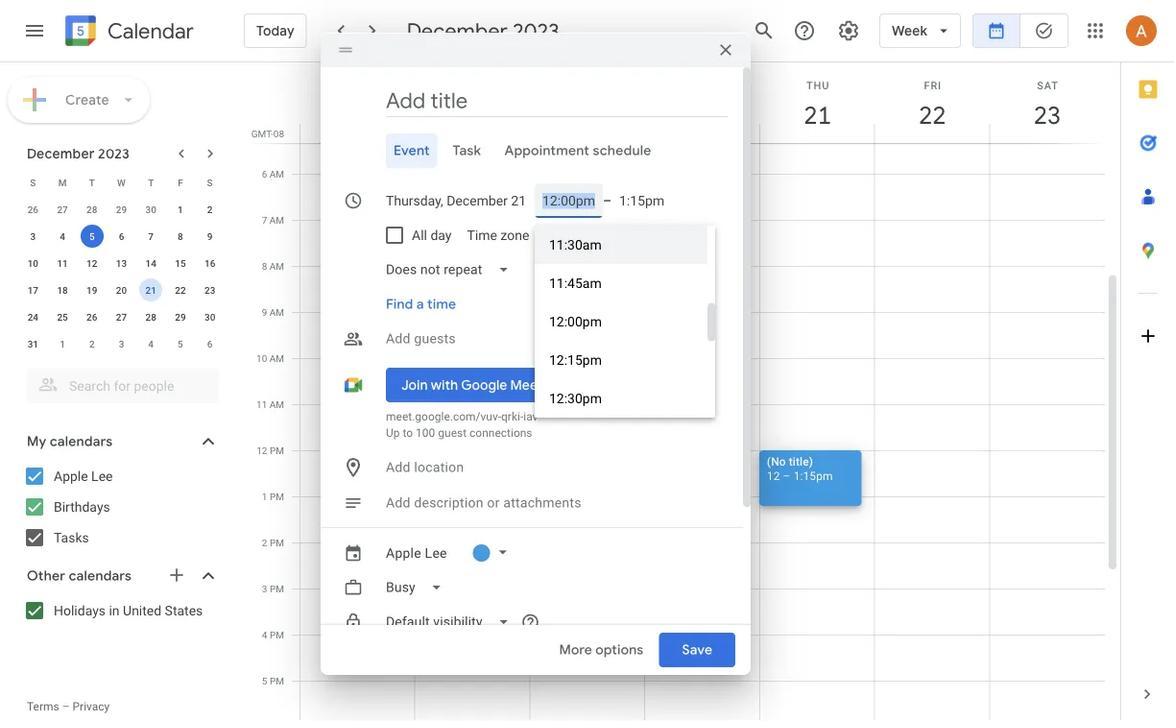 Task type: vqa. For each thing, say whether or not it's contained in the screenshot.
Sunday, May 19 element
no



Task type: locate. For each thing, give the bounding box(es) containing it.
apple inside my calendars 'list'
[[54, 468, 88, 484]]

appointment schedule button
[[497, 134, 659, 168]]

26 down 19
[[87, 311, 97, 323]]

–
[[603, 193, 612, 209], [783, 469, 791, 483], [62, 700, 70, 714]]

pm up 2 pm
[[270, 491, 284, 502]]

w
[[117, 177, 126, 188]]

6 up 13 element
[[119, 231, 124, 242]]

3 down november 26 element
[[30, 231, 36, 242]]

google
[[461, 377, 507, 394]]

row up 27 element
[[18, 277, 225, 303]]

row down w
[[18, 196, 225, 223]]

23 inside grid
[[205, 284, 215, 296]]

pm up 1 pm
[[270, 445, 284, 456]]

0 horizontal spatial 11
[[57, 257, 68, 269]]

2 down 1 pm
[[262, 537, 267, 548]]

0 vertical spatial add
[[386, 331, 411, 347]]

21 down 14
[[146, 284, 156, 296]]

description
[[414, 495, 484, 511]]

calendar
[[108, 18, 194, 45]]

2 vertical spatial 4
[[262, 629, 267, 641]]

lee up birthdays
[[91, 468, 113, 484]]

23 element
[[198, 279, 222, 302]]

2 for january 2 element
[[89, 338, 95, 350]]

privacy link
[[73, 700, 110, 714]]

1 vertical spatial 10
[[256, 352, 267, 364]]

0 horizontal spatial 30
[[146, 204, 156, 215]]

2 horizontal spatial 4
[[262, 629, 267, 641]]

my calendars button
[[4, 426, 238, 457]]

1 add from the top
[[386, 331, 411, 347]]

am up 8 am
[[270, 214, 284, 226]]

12 for 12
[[87, 257, 97, 269]]

row containing 31
[[18, 330, 225, 357]]

am
[[270, 168, 284, 180], [270, 214, 284, 226], [270, 260, 284, 272], [270, 306, 284, 318], [270, 352, 284, 364], [270, 399, 284, 410]]

7 down november 30 "element"
[[148, 231, 154, 242]]

26 for the 26 element
[[87, 311, 97, 323]]

11 for 11
[[57, 257, 68, 269]]

22 column header
[[875, 62, 990, 143]]

27 inside 27 element
[[116, 311, 127, 323]]

3 for 3 pm
[[262, 583, 267, 595]]

1 vertical spatial 29
[[175, 311, 186, 323]]

26 inside november 26 element
[[28, 204, 38, 215]]

0 vertical spatial 4
[[60, 231, 65, 242]]

holidays in united states
[[54, 603, 203, 619]]

– inside (no title) 12 – 1:15pm
[[783, 469, 791, 483]]

lee down 'description'
[[425, 545, 447, 561]]

11 up 18
[[57, 257, 68, 269]]

0 horizontal spatial t
[[89, 177, 95, 188]]

0 horizontal spatial 2
[[89, 338, 95, 350]]

with
[[431, 377, 458, 394]]

15
[[175, 257, 186, 269]]

0 horizontal spatial 12
[[87, 257, 97, 269]]

3 inside january 3 element
[[119, 338, 124, 350]]

0 horizontal spatial 9
[[207, 231, 213, 242]]

2 pm from the top
[[270, 491, 284, 502]]

19 element
[[80, 279, 104, 302]]

2 vertical spatial add
[[386, 495, 411, 511]]

8 inside grid
[[262, 260, 267, 272]]

3
[[30, 231, 36, 242], [119, 338, 124, 350], [262, 583, 267, 595]]

8 down "7 am"
[[262, 260, 267, 272]]

0 horizontal spatial 3
[[30, 231, 36, 242]]

100
[[416, 426, 435, 440]]

pm down 1 pm
[[270, 537, 284, 548]]

december 2023
[[407, 17, 560, 44], [27, 145, 130, 162]]

qrki-
[[501, 410, 524, 424]]

row
[[18, 169, 225, 196], [18, 196, 225, 223], [18, 223, 225, 250], [18, 250, 225, 277], [18, 277, 225, 303], [18, 303, 225, 330], [18, 330, 225, 357]]

appointment schedule
[[505, 142, 652, 159]]

9
[[207, 231, 213, 242], [262, 306, 267, 318]]

calendar element
[[61, 12, 194, 54]]

21
[[803, 99, 830, 131], [146, 284, 156, 296]]

5 pm
[[262, 675, 284, 687]]

1 vertical spatial 2
[[89, 338, 95, 350]]

2 horizontal spatial 1
[[262, 491, 267, 502]]

am up 12 pm
[[270, 399, 284, 410]]

30 right november 29 element
[[146, 204, 156, 215]]

1 horizontal spatial 2
[[207, 204, 213, 215]]

am for 7 am
[[270, 214, 284, 226]]

22 down 15
[[175, 284, 186, 296]]

30 down 23 element
[[205, 311, 215, 323]]

0 vertical spatial 22
[[918, 99, 945, 131]]

0 vertical spatial 3
[[30, 231, 36, 242]]

2 vertical spatial 3
[[262, 583, 267, 595]]

am up 9 am
[[270, 260, 284, 272]]

schedule
[[593, 142, 652, 159]]

27 down m
[[57, 204, 68, 215]]

5
[[89, 231, 95, 242], [178, 338, 183, 350], [262, 675, 267, 687]]

join with google meet
[[401, 377, 543, 394]]

1 horizontal spatial 9
[[262, 306, 267, 318]]

29 for november 29 element
[[116, 204, 127, 215]]

30 element
[[198, 305, 222, 328]]

calendars right my at the bottom left of page
[[50, 433, 113, 450]]

12 up 19
[[87, 257, 97, 269]]

1 vertical spatial 23
[[205, 284, 215, 296]]

0 vertical spatial apple lee
[[54, 468, 113, 484]]

0 horizontal spatial tab list
[[336, 134, 728, 168]]

am down 08
[[270, 168, 284, 180]]

10 up the "11 am"
[[256, 352, 267, 364]]

10 element
[[21, 252, 45, 275]]

27 down the 20
[[116, 311, 127, 323]]

26 element
[[80, 305, 104, 328]]

10 inside 10 "element"
[[28, 257, 38, 269]]

november 27 element
[[51, 198, 74, 221]]

29
[[116, 204, 127, 215], [175, 311, 186, 323]]

apple lee down 'description'
[[386, 545, 447, 561]]

8 for 8 am
[[262, 260, 267, 272]]

add down find at the left top
[[386, 331, 411, 347]]

0 vertical spatial december
[[407, 17, 508, 44]]

6 am from the top
[[270, 399, 284, 410]]

settings menu image
[[838, 19, 861, 42]]

5 cell
[[77, 223, 107, 250]]

9 up the 16 element
[[207, 231, 213, 242]]

0 horizontal spatial 22
[[175, 284, 186, 296]]

1 horizontal spatial 30
[[205, 311, 215, 323]]

connections
[[470, 426, 533, 440]]

0 vertical spatial 6
[[262, 168, 267, 180]]

row group
[[18, 196, 225, 357]]

23 down 16
[[205, 284, 215, 296]]

7 row from the top
[[18, 330, 225, 357]]

None search field
[[0, 361, 238, 403]]

all
[[412, 227, 427, 243]]

2 t from the left
[[148, 177, 154, 188]]

2 am from the top
[[270, 214, 284, 226]]

30
[[146, 204, 156, 215], [205, 311, 215, 323]]

14
[[146, 257, 156, 269]]

6 down gmt-
[[262, 168, 267, 180]]

t up november 28 element
[[89, 177, 95, 188]]

2 horizontal spatial 2
[[262, 537, 267, 548]]

pm
[[270, 445, 284, 456], [270, 491, 284, 502], [270, 537, 284, 548], [270, 583, 284, 595], [270, 629, 284, 641], [270, 675, 284, 687]]

1 down "f"
[[178, 204, 183, 215]]

week
[[892, 22, 928, 39]]

0 horizontal spatial 27
[[57, 204, 68, 215]]

1 horizontal spatial december 2023
[[407, 17, 560, 44]]

3 pm from the top
[[270, 537, 284, 548]]

5 row from the top
[[18, 277, 225, 303]]

january 5 element
[[169, 332, 192, 355]]

5 up 12 element at the left top of the page
[[89, 231, 95, 242]]

0 horizontal spatial 23
[[205, 284, 215, 296]]

3 row from the top
[[18, 223, 225, 250]]

guest
[[438, 426, 467, 440]]

1 horizontal spatial 2023
[[513, 17, 560, 44]]

0 horizontal spatial 28
[[87, 204, 97, 215]]

2 s from the left
[[207, 177, 213, 188]]

1 vertical spatial 8
[[262, 260, 267, 272]]

3 for january 3 element
[[119, 338, 124, 350]]

7
[[262, 214, 267, 226], [148, 231, 154, 242]]

1 vertical spatial –
[[783, 469, 791, 483]]

november 28 element
[[80, 198, 104, 221]]

22 inside row
[[175, 284, 186, 296]]

28 down 21 element
[[146, 311, 156, 323]]

lee inside my calendars 'list'
[[91, 468, 113, 484]]

4 am from the top
[[270, 306, 284, 318]]

26 for november 26 element
[[28, 204, 38, 215]]

4 down november 27 element
[[60, 231, 65, 242]]

1 horizontal spatial 6
[[207, 338, 213, 350]]

december
[[407, 17, 508, 44], [27, 145, 95, 162]]

1 horizontal spatial 1
[[178, 204, 183, 215]]

2 vertical spatial 12
[[767, 469, 780, 483]]

am down 9 am
[[270, 352, 284, 364]]

4 for january 4 element
[[148, 338, 154, 350]]

26 inside the 26 element
[[87, 311, 97, 323]]

1 vertical spatial december 2023
[[27, 145, 130, 162]]

1 vertical spatial lee
[[425, 545, 447, 561]]

0 horizontal spatial 2023
[[98, 145, 130, 162]]

row up november 29 element
[[18, 169, 225, 196]]

am for 6 am
[[270, 168, 284, 180]]

task
[[453, 142, 482, 159]]

21 inside cell
[[146, 284, 156, 296]]

task button
[[445, 134, 489, 168]]

29 element
[[169, 305, 192, 328]]

22 element
[[169, 279, 192, 302]]

0 horizontal spatial 29
[[116, 204, 127, 215]]

1 horizontal spatial 28
[[146, 311, 156, 323]]

am for 10 am
[[270, 352, 284, 364]]

find
[[386, 296, 413, 313]]

7 inside december 2023 grid
[[148, 231, 154, 242]]

location
[[414, 460, 464, 475]]

3 down 27 element
[[119, 338, 124, 350]]

17 element
[[21, 279, 45, 302]]

25 element
[[51, 305, 74, 328]]

tab list containing event
[[336, 134, 728, 168]]

3 up 4 pm
[[262, 583, 267, 595]]

thu 21
[[803, 79, 830, 131]]

1 vertical spatial 6
[[119, 231, 124, 242]]

4
[[60, 231, 65, 242], [148, 338, 154, 350], [262, 629, 267, 641]]

add inside dropdown button
[[386, 331, 411, 347]]

11 for 11 am
[[256, 399, 267, 410]]

0 vertical spatial 21
[[803, 99, 830, 131]]

0 vertical spatial 26
[[28, 204, 38, 215]]

0 horizontal spatial 10
[[28, 257, 38, 269]]

calendars inside other calendars dropdown button
[[69, 568, 132, 585]]

8
[[178, 231, 183, 242], [262, 260, 267, 272]]

27 for 27 element
[[116, 311, 127, 323]]

column header
[[300, 62, 416, 143], [415, 62, 531, 143], [530, 62, 646, 143], [645, 62, 761, 143]]

pm down 4 pm
[[270, 675, 284, 687]]

1 vertical spatial 3
[[119, 338, 124, 350]]

8 inside row
[[178, 231, 183, 242]]

1 horizontal spatial 22
[[918, 99, 945, 131]]

11
[[57, 257, 68, 269], [256, 399, 267, 410]]

0 vertical spatial 23
[[1033, 99, 1060, 131]]

am down 8 am
[[270, 306, 284, 318]]

12 inside (no title) 12 – 1:15pm
[[767, 469, 780, 483]]

Start time text field
[[543, 183, 595, 218]]

pm for 2 pm
[[270, 537, 284, 548]]

1 horizontal spatial 5
[[178, 338, 183, 350]]

23 down sat
[[1033, 99, 1060, 131]]

calendar heading
[[104, 18, 194, 45]]

0 horizontal spatial apple
[[54, 468, 88, 484]]

apple up birthdays
[[54, 468, 88, 484]]

add
[[386, 331, 411, 347], [386, 460, 411, 475], [386, 495, 411, 511]]

in
[[109, 603, 120, 619]]

0 vertical spatial 29
[[116, 204, 127, 215]]

6 pm from the top
[[270, 675, 284, 687]]

birthdays
[[54, 499, 110, 515]]

4 down 28 element
[[148, 338, 154, 350]]

0 vertical spatial 28
[[87, 204, 97, 215]]

s right "f"
[[207, 177, 213, 188]]

12 down the "11 am"
[[257, 445, 267, 456]]

27 element
[[110, 305, 133, 328]]

add down add location
[[386, 495, 411, 511]]

1 vertical spatial apple lee
[[386, 545, 447, 561]]

t up november 30 "element"
[[148, 177, 154, 188]]

other
[[27, 568, 65, 585]]

row containing s
[[18, 169, 225, 196]]

– right terms link
[[62, 700, 70, 714]]

pm up 4 pm
[[270, 583, 284, 595]]

1 horizontal spatial 29
[[175, 311, 186, 323]]

apple down 'description'
[[386, 545, 422, 561]]

21 element
[[139, 279, 163, 302]]

2 vertical spatial 1
[[262, 491, 267, 502]]

row down 27 element
[[18, 330, 225, 357]]

to element
[[603, 193, 612, 209]]

16 element
[[198, 252, 222, 275]]

apple lee
[[54, 468, 113, 484], [386, 545, 447, 561]]

10
[[28, 257, 38, 269], [256, 352, 267, 364]]

1 down "25" element
[[60, 338, 65, 350]]

0 vertical spatial 7
[[262, 214, 267, 226]]

22 link
[[911, 93, 955, 137]]

12 for 12 pm
[[257, 445, 267, 456]]

22 inside 22 column header
[[918, 99, 945, 131]]

6 down "30" element
[[207, 338, 213, 350]]

5 down 4 pm
[[262, 675, 267, 687]]

2 horizontal spatial 6
[[262, 168, 267, 180]]

0 horizontal spatial 26
[[28, 204, 38, 215]]

1 vertical spatial 22
[[175, 284, 186, 296]]

0 horizontal spatial december
[[27, 145, 95, 162]]

2 horizontal spatial 3
[[262, 583, 267, 595]]

grid
[[246, 62, 1121, 721]]

grid containing 21
[[246, 62, 1121, 721]]

0 vertical spatial 30
[[146, 204, 156, 215]]

0 vertical spatial 9
[[207, 231, 213, 242]]

End time text field
[[620, 183, 666, 218]]

2 row from the top
[[18, 196, 225, 223]]

29 down w
[[116, 204, 127, 215]]

row containing 26
[[18, 196, 225, 223]]

s up november 26 element
[[30, 177, 36, 188]]

row down november 29 element
[[18, 223, 225, 250]]

1 horizontal spatial 7
[[262, 214, 267, 226]]

1 horizontal spatial 3
[[119, 338, 124, 350]]

1 horizontal spatial 11
[[256, 399, 267, 410]]

t
[[89, 177, 95, 188], [148, 177, 154, 188]]

1 am from the top
[[270, 168, 284, 180]]

0 vertical spatial 10
[[28, 257, 38, 269]]

1 vertical spatial 2023
[[98, 145, 130, 162]]

apple
[[54, 468, 88, 484], [386, 545, 422, 561]]

1 vertical spatial 7
[[148, 231, 154, 242]]

week button
[[880, 8, 961, 54]]

3 inside grid
[[262, 583, 267, 595]]

3 am from the top
[[270, 260, 284, 272]]

27
[[57, 204, 68, 215], [116, 311, 127, 323]]

pm for 3 pm
[[270, 583, 284, 595]]

12:30pm option
[[535, 379, 708, 418]]

1 vertical spatial 26
[[87, 311, 97, 323]]

1 vertical spatial december
[[27, 145, 95, 162]]

1 horizontal spatial 26
[[87, 311, 97, 323]]

26
[[28, 204, 38, 215], [87, 311, 97, 323]]

fri
[[925, 79, 942, 91]]

1 vertical spatial 12
[[257, 445, 267, 456]]

1 horizontal spatial apple lee
[[386, 545, 447, 561]]

am for 8 am
[[270, 260, 284, 272]]

2023 up w
[[98, 145, 130, 162]]

11:45am
[[549, 275, 602, 291]]

january 3 element
[[110, 332, 133, 355]]

1 pm from the top
[[270, 445, 284, 456]]

26 left november 27 element
[[28, 204, 38, 215]]

event
[[394, 142, 430, 159]]

1 horizontal spatial t
[[148, 177, 154, 188]]

31 element
[[21, 332, 45, 355]]

2 vertical spatial –
[[62, 700, 70, 714]]

10 for 10 am
[[256, 352, 267, 364]]

2 up the 16 element
[[207, 204, 213, 215]]

Start date text field
[[386, 183, 527, 218]]

0 horizontal spatial 1
[[60, 338, 65, 350]]

2 vertical spatial 6
[[207, 338, 213, 350]]

1 row from the top
[[18, 169, 225, 196]]

4 pm from the top
[[270, 583, 284, 595]]

row group containing 26
[[18, 196, 225, 357]]

0 horizontal spatial apple lee
[[54, 468, 113, 484]]

21 down thu
[[803, 99, 830, 131]]

9 inside row group
[[207, 231, 213, 242]]

5 pm from the top
[[270, 629, 284, 641]]

0 horizontal spatial 8
[[178, 231, 183, 242]]

4 up 5 pm
[[262, 629, 267, 641]]

5 am from the top
[[270, 352, 284, 364]]

2 down the 26 element
[[89, 338, 95, 350]]

2 add from the top
[[386, 460, 411, 475]]

– down the (no
[[783, 469, 791, 483]]

2 vertical spatial 2
[[262, 537, 267, 548]]

9 for 9
[[207, 231, 213, 242]]

2 horizontal spatial 12
[[767, 469, 780, 483]]

None field
[[378, 253, 525, 287], [378, 571, 458, 605], [378, 253, 525, 287], [378, 571, 458, 605]]

0 horizontal spatial s
[[30, 177, 36, 188]]

2023 up add title text field
[[513, 17, 560, 44]]

25
[[57, 311, 68, 323]]

tab list
[[1122, 62, 1175, 667], [336, 134, 728, 168]]

row up 20 element
[[18, 250, 225, 277]]

Search for people text field
[[38, 369, 207, 403]]

join with google meet link
[[386, 368, 558, 402]]

1 horizontal spatial 8
[[262, 260, 267, 272]]

30 inside "element"
[[146, 204, 156, 215]]

6 row from the top
[[18, 303, 225, 330]]

5 inside cell
[[89, 231, 95, 242]]

other calendars button
[[4, 561, 238, 592]]

12 down the (no
[[767, 469, 780, 483]]

10 up the 17
[[28, 257, 38, 269]]

1 horizontal spatial lee
[[425, 545, 447, 561]]

6 for 6 am
[[262, 168, 267, 180]]

11:30am option
[[535, 226, 708, 264]]

27 for november 27 element
[[57, 204, 68, 215]]

7 down 6 am
[[262, 214, 267, 226]]

22 down the fri
[[918, 99, 945, 131]]

1
[[178, 204, 183, 215], [60, 338, 65, 350], [262, 491, 267, 502]]

2 horizontal spatial 5
[[262, 675, 267, 687]]

6 inside january 6 element
[[207, 338, 213, 350]]

apple lee up birthdays
[[54, 468, 113, 484]]

calendars up 'in'
[[69, 568, 132, 585]]

12 inside row group
[[87, 257, 97, 269]]

11:45am option
[[535, 264, 708, 303]]

9 up 10 am
[[262, 306, 267, 318]]

2023
[[513, 17, 560, 44], [98, 145, 130, 162]]

– left end time text box
[[603, 193, 612, 209]]

4 row from the top
[[18, 250, 225, 277]]

28 up 5, today element
[[87, 204, 97, 215]]

5 down '29' element
[[178, 338, 183, 350]]

1 down 12 pm
[[262, 491, 267, 502]]

december 2023 grid
[[18, 169, 225, 357]]

1 horizontal spatial 4
[[148, 338, 154, 350]]

8 up 15 element
[[178, 231, 183, 242]]

18
[[57, 284, 68, 296]]

0 vertical spatial lee
[[91, 468, 113, 484]]

today button
[[244, 8, 307, 54]]

row up january 3 element
[[18, 303, 225, 330]]

time
[[467, 227, 497, 243]]

3 add from the top
[[386, 495, 411, 511]]

add down up
[[386, 460, 411, 475]]

23
[[1033, 99, 1060, 131], [205, 284, 215, 296]]

27 inside november 27 element
[[57, 204, 68, 215]]

row containing 3
[[18, 223, 225, 250]]

11 down 10 am
[[256, 399, 267, 410]]

calendars inside my calendars dropdown button
[[50, 433, 113, 450]]

0 horizontal spatial 6
[[119, 231, 124, 242]]

pm down 3 pm
[[270, 629, 284, 641]]

1 vertical spatial 27
[[116, 311, 127, 323]]

11 inside row group
[[57, 257, 68, 269]]

today
[[256, 22, 295, 39]]

29 down "22" element
[[175, 311, 186, 323]]



Task type: describe. For each thing, give the bounding box(es) containing it.
states
[[165, 603, 203, 619]]

12:30pm
[[549, 390, 602, 406]]

21 column header
[[760, 62, 875, 143]]

19
[[87, 284, 97, 296]]

0 horizontal spatial –
[[62, 700, 70, 714]]

0 vertical spatial 2
[[207, 204, 213, 215]]

29 for '29' element
[[175, 311, 186, 323]]

0 vertical spatial 2023
[[513, 17, 560, 44]]

date_range button
[[973, 8, 1021, 54]]

24
[[28, 311, 38, 323]]

18 element
[[51, 279, 74, 302]]

31
[[28, 338, 38, 350]]

january 4 element
[[139, 332, 163, 355]]

terms – privacy
[[27, 700, 110, 714]]

30 for "30" element
[[205, 311, 215, 323]]

terms link
[[27, 700, 59, 714]]

(no
[[767, 455, 786, 468]]

january 2 element
[[80, 332, 104, 355]]

a
[[417, 296, 424, 313]]

7 for 7 am
[[262, 214, 267, 226]]

add for add description or attachments
[[386, 495, 411, 511]]

23 link
[[1026, 93, 1070, 137]]

time zone button
[[459, 218, 537, 253]]

16
[[205, 257, 215, 269]]

2 for 2 pm
[[262, 537, 267, 548]]

1 horizontal spatial tab list
[[1122, 62, 1175, 667]]

pm for 1 pm
[[270, 491, 284, 502]]

28 for 28 element
[[146, 311, 156, 323]]

3 pm
[[262, 583, 284, 595]]

28 for november 28 element
[[87, 204, 97, 215]]

gmt-08
[[251, 128, 284, 139]]

create button
[[8, 77, 150, 123]]

6 am
[[262, 168, 284, 180]]

task_alt button
[[1021, 8, 1069, 54]]

6 for january 6 element
[[207, 338, 213, 350]]

28 element
[[139, 305, 163, 328]]

13 element
[[110, 252, 133, 275]]

am for 11 am
[[270, 399, 284, 410]]

3 column header from the left
[[530, 62, 646, 143]]

15 element
[[169, 252, 192, 275]]

30 for november 30 "element"
[[146, 204, 156, 215]]

zone
[[501, 227, 529, 243]]

1 column header from the left
[[300, 62, 416, 143]]

title)
[[789, 455, 814, 468]]

pm for 5 pm
[[270, 675, 284, 687]]

8 for 8
[[178, 231, 183, 242]]

iav
[[524, 410, 538, 424]]

meet.google.com/vuv-qrki-iav up to 100 guest connections
[[386, 410, 538, 440]]

sat 23
[[1033, 79, 1060, 131]]

Add title text field
[[386, 86, 728, 115]]

january 6 element
[[198, 332, 222, 355]]

4 pm
[[262, 629, 284, 641]]

5, today element
[[80, 225, 104, 248]]

apple lee inside my calendars 'list'
[[54, 468, 113, 484]]

attachments
[[504, 495, 582, 511]]

5 for 5, today element
[[89, 231, 95, 242]]

add guests
[[386, 331, 456, 347]]

12:00pm option
[[535, 303, 708, 341]]

fri 22
[[918, 79, 945, 131]]

january 1 element
[[51, 332, 74, 355]]

add for add guests
[[386, 331, 411, 347]]

november 29 element
[[110, 198, 133, 221]]

20 element
[[110, 279, 133, 302]]

10 for 10
[[28, 257, 38, 269]]

or
[[487, 495, 500, 511]]

8 am
[[262, 260, 284, 272]]

13
[[116, 257, 127, 269]]

pm for 4 pm
[[270, 629, 284, 641]]

9 am
[[262, 306, 284, 318]]

9 for 9 am
[[262, 306, 267, 318]]

appointment
[[505, 142, 590, 159]]

m
[[58, 177, 67, 188]]

main drawer image
[[23, 19, 46, 42]]

1 horizontal spatial december
[[407, 17, 508, 44]]

0 horizontal spatial 4
[[60, 231, 65, 242]]

7 am
[[262, 214, 284, 226]]

my
[[27, 433, 46, 450]]

date_range
[[987, 21, 1007, 40]]

1 t from the left
[[89, 177, 95, 188]]

add description or attachments
[[386, 495, 582, 511]]

day
[[431, 227, 452, 243]]

create
[[65, 91, 109, 109]]

november 30 element
[[139, 198, 163, 221]]

23 column header
[[989, 62, 1105, 143]]

time zone
[[467, 227, 529, 243]]

task_alt
[[1035, 21, 1054, 40]]

12:15pm option
[[535, 341, 708, 379]]

add guests button
[[378, 322, 728, 356]]

17
[[28, 284, 38, 296]]

0 vertical spatial december 2023
[[407, 17, 560, 44]]

1 for "january 1" element
[[60, 338, 65, 350]]

1 s from the left
[[30, 177, 36, 188]]

add for add location
[[386, 460, 411, 475]]

my calendars
[[27, 433, 113, 450]]

all day
[[412, 227, 452, 243]]

november 26 element
[[21, 198, 45, 221]]

14 element
[[139, 252, 163, 275]]

2 pm
[[262, 537, 284, 548]]

5 for january 5 element
[[178, 338, 183, 350]]

12 element
[[80, 252, 104, 275]]

11 am
[[256, 399, 284, 410]]

0 vertical spatial –
[[603, 193, 612, 209]]

event button
[[386, 134, 438, 168]]

calendars for other calendars
[[69, 568, 132, 585]]

21 inside column header
[[803, 99, 830, 131]]

4 for 4 pm
[[262, 629, 267, 641]]

sat
[[1038, 79, 1059, 91]]

add other calendars image
[[167, 566, 186, 585]]

5 for 5 pm
[[262, 675, 267, 687]]

time
[[427, 296, 456, 313]]

meet
[[511, 377, 543, 394]]

united
[[123, 603, 162, 619]]

to
[[403, 426, 413, 440]]

pm for 12 pm
[[270, 445, 284, 456]]

7 for 7
[[148, 231, 154, 242]]

4 column header from the left
[[645, 62, 761, 143]]

1 for 1 pm
[[262, 491, 267, 502]]

0 horizontal spatial december 2023
[[27, 145, 130, 162]]

20
[[116, 284, 127, 296]]

am for 9 am
[[270, 306, 284, 318]]

f
[[178, 177, 183, 188]]

21 cell
[[136, 277, 166, 303]]

find a time button
[[378, 287, 464, 322]]

24 element
[[21, 305, 45, 328]]

other calendars
[[27, 568, 132, 585]]

(no title) 12 – 1:15pm
[[767, 455, 833, 483]]

1 pm
[[262, 491, 284, 502]]

2 column header from the left
[[415, 62, 531, 143]]

start time list box
[[535, 226, 716, 418]]

holidays
[[54, 603, 106, 619]]

row containing 17
[[18, 277, 225, 303]]

thu
[[807, 79, 830, 91]]

12:00pm
[[549, 314, 602, 329]]

guests
[[414, 331, 456, 347]]

11 element
[[51, 252, 74, 275]]

calendars for my calendars
[[50, 433, 113, 450]]

find a time
[[386, 296, 456, 313]]

meet.google.com/vuv-
[[386, 410, 501, 424]]

0 vertical spatial 1
[[178, 204, 183, 215]]

row containing 24
[[18, 303, 225, 330]]

23 inside column header
[[1033, 99, 1060, 131]]

21 link
[[796, 93, 840, 137]]

08
[[273, 128, 284, 139]]

my calendars list
[[4, 461, 238, 553]]

privacy
[[73, 700, 110, 714]]

11:30am
[[549, 237, 602, 253]]

row containing 10
[[18, 250, 225, 277]]

1 horizontal spatial apple
[[386, 545, 422, 561]]

tasks
[[54, 530, 89, 546]]

12 pm
[[257, 445, 284, 456]]



